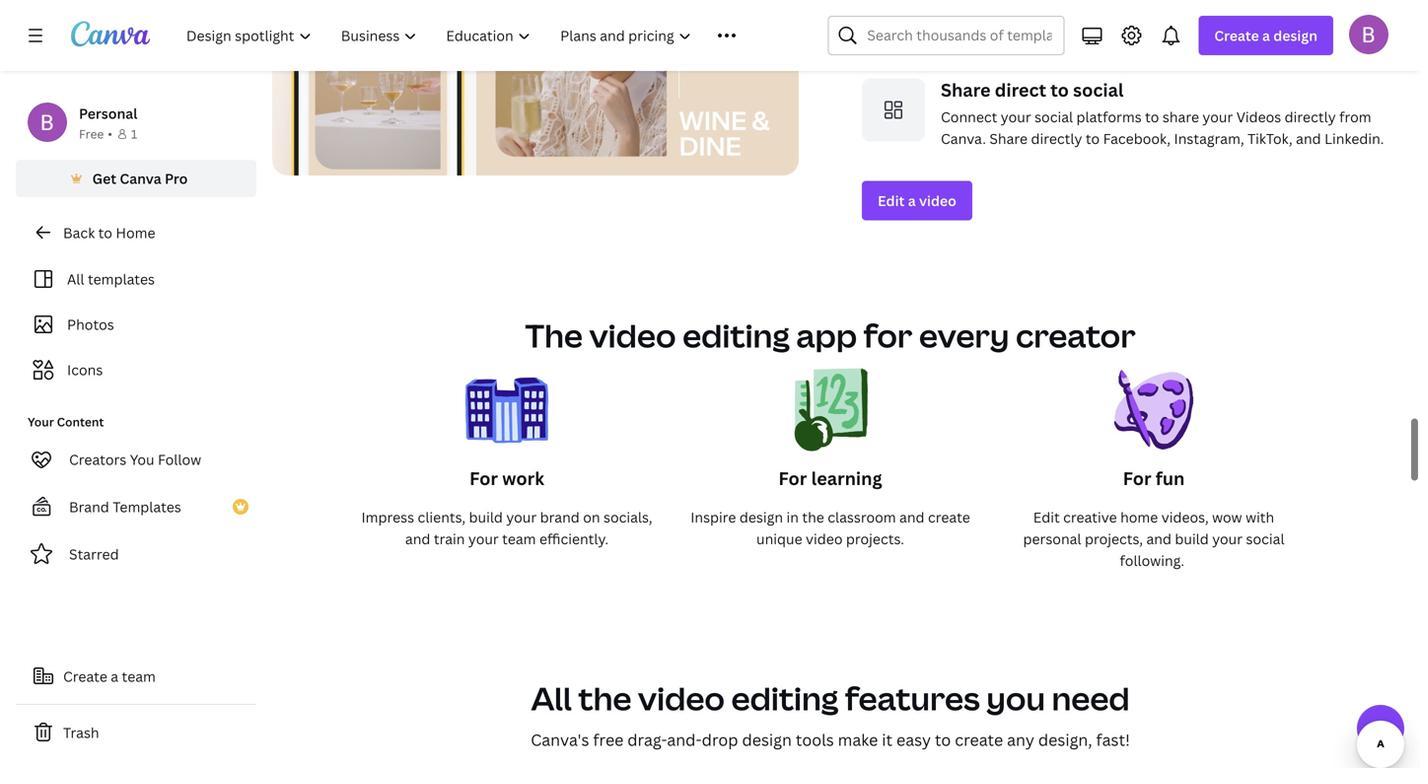 Task type: locate. For each thing, give the bounding box(es) containing it.
stories, down content calendar link at right
[[1174, 43, 1224, 61]]

your right "train"
[[468, 530, 499, 549]]

edit down share direct to social image
[[878, 192, 905, 210]]

editing inside all the video editing features you need canva's free drag-and-drop design tools make it easy to create any design, fast!
[[731, 677, 839, 720]]

3 for from the left
[[1123, 467, 1152, 491]]

the inside all the video editing features you need canva's free drag-and-drop design tools make it easy to create any design, fast!
[[578, 677, 632, 720]]

content
[[1184, 21, 1239, 40], [57, 414, 104, 430]]

build inside impress clients, build your brand on socials, and train your team efficiently.
[[469, 508, 503, 527]]

2 vertical spatial a
[[111, 667, 118, 686]]

brand templates
[[69, 498, 181, 516]]

create
[[928, 508, 970, 527], [955, 730, 1003, 751]]

features
[[845, 677, 980, 720]]

with
[[1152, 21, 1181, 40], [1246, 508, 1275, 527]]

for learning image
[[789, 369, 872, 467]]

your inside edit creative home videos, wow with personal projects, and build your social following.
[[1213, 530, 1243, 549]]

1 vertical spatial create
[[63, 667, 107, 686]]

. have your instagram stories, reels, facebook stories, and tiktoks ready to go.
[[941, 21, 1386, 61]]

0 vertical spatial all
[[67, 270, 84, 289]]

the up free
[[578, 677, 632, 720]]

create inside dropdown button
[[1215, 26, 1259, 45]]

for
[[470, 467, 498, 491], [779, 467, 807, 491], [1123, 467, 1152, 491]]

0 horizontal spatial for
[[470, 467, 498, 491]]

you
[[130, 450, 154, 469]]

reels,
[[1065, 43, 1104, 61]]

create a design button
[[1199, 16, 1334, 55]]

with right wow
[[1246, 508, 1275, 527]]

the right in
[[802, 508, 824, 527]]

all up canva's
[[531, 677, 572, 720]]

to down platforms
[[1086, 129, 1100, 148]]

with right 'live'
[[1152, 21, 1181, 40]]

1 horizontal spatial a
[[908, 192, 916, 210]]

1 vertical spatial create
[[955, 730, 1003, 751]]

team inside button
[[122, 667, 156, 686]]

edit
[[878, 192, 905, 210], [1034, 508, 1060, 527]]

0 horizontal spatial the
[[578, 677, 632, 720]]

inspire design in the classroom and create unique video projects.
[[691, 508, 970, 549]]

1 vertical spatial build
[[1175, 530, 1209, 549]]

and up following.
[[1147, 530, 1172, 549]]

0 vertical spatial the
[[802, 508, 824, 527]]

schedule your videos to go live with content calendar
[[941, 21, 1301, 40]]

design inside all the video editing features you need canva's free drag-and-drop design tools make it easy to create any design, fast!
[[742, 730, 792, 751]]

create for create a design
[[1215, 26, 1259, 45]]

fun
[[1156, 467, 1185, 491]]

2 horizontal spatial a
[[1263, 26, 1270, 45]]

for up in
[[779, 467, 807, 491]]

and inside . have your instagram stories, reels, facebook stories, and tiktoks ready to go.
[[1228, 43, 1253, 61]]

back to home
[[63, 223, 155, 242]]

and inside inspire design in the classroom and create unique video projects.
[[900, 508, 925, 527]]

0 horizontal spatial with
[[1152, 21, 1181, 40]]

get canva pro
[[92, 169, 188, 188]]

1 vertical spatial with
[[1246, 508, 1275, 527]]

0 horizontal spatial team
[[122, 667, 156, 686]]

build
[[469, 508, 503, 527], [1175, 530, 1209, 549]]

home
[[1121, 508, 1158, 527]]

share down connect
[[990, 129, 1028, 148]]

fast!
[[1096, 730, 1130, 751]]

learning
[[811, 467, 882, 491]]

stories,
[[1011, 43, 1061, 61], [1174, 43, 1224, 61]]

team inside impress clients, build your brand on socials, and train your team efficiently.
[[502, 530, 536, 549]]

you
[[987, 677, 1046, 720]]

impress clients, build your brand on socials, and train your team efficiently.
[[361, 508, 653, 549]]

2 for from the left
[[779, 467, 807, 491]]

directly down platforms
[[1031, 129, 1083, 148]]

editing left app
[[683, 314, 790, 357]]

personal
[[79, 104, 138, 123]]

0 vertical spatial a
[[1263, 26, 1270, 45]]

0 vertical spatial social
[[1073, 78, 1124, 102]]

1 horizontal spatial team
[[502, 530, 536, 549]]

0 vertical spatial share
[[941, 78, 991, 102]]

videos up reels,
[[1040, 21, 1085, 40]]

1
[[131, 126, 137, 142]]

0 horizontal spatial all
[[67, 270, 84, 289]]

content left calendar
[[1184, 21, 1239, 40]]

to right the direct
[[1051, 78, 1069, 102]]

0 vertical spatial edit
[[878, 192, 905, 210]]

1 vertical spatial team
[[122, 667, 156, 686]]

your inside . have your instagram stories, reels, facebook stories, and tiktoks ready to go.
[[1345, 21, 1375, 40]]

1 horizontal spatial the
[[802, 508, 824, 527]]

your up "go."
[[1345, 21, 1375, 40]]

create
[[1215, 26, 1259, 45], [63, 667, 107, 686]]

videos up "tiktok,"
[[1237, 108, 1282, 126]]

None search field
[[828, 16, 1065, 55]]

share up connect
[[941, 78, 991, 102]]

2 vertical spatial design
[[742, 730, 792, 751]]

create inside button
[[63, 667, 107, 686]]

1 horizontal spatial stories,
[[1174, 43, 1224, 61]]

the
[[525, 314, 583, 357]]

0 vertical spatial team
[[502, 530, 536, 549]]

1 vertical spatial the
[[578, 677, 632, 720]]

1 vertical spatial design
[[740, 508, 783, 527]]

1 horizontal spatial build
[[1175, 530, 1209, 549]]

live
[[1125, 21, 1149, 40]]

for
[[864, 314, 913, 357]]

team up trash link
[[122, 667, 156, 686]]

brand
[[69, 498, 109, 516]]

get
[[92, 169, 116, 188]]

top level navigation element
[[174, 16, 781, 55], [174, 16, 781, 55]]

2 vertical spatial social
[[1246, 530, 1285, 549]]

0 horizontal spatial build
[[469, 508, 503, 527]]

canva's
[[531, 730, 589, 751]]

1 horizontal spatial edit
[[1034, 508, 1060, 527]]

content right your
[[57, 414, 104, 430]]

1 horizontal spatial directly
[[1285, 108, 1336, 126]]

0 horizontal spatial edit
[[878, 192, 905, 210]]

0 horizontal spatial a
[[111, 667, 118, 686]]

1 horizontal spatial for
[[779, 467, 807, 491]]

and right "tiktok,"
[[1296, 129, 1322, 148]]

a inside dropdown button
[[1263, 26, 1270, 45]]

to right easy
[[935, 730, 951, 751]]

to
[[1088, 21, 1103, 40], [1349, 43, 1363, 61], [1051, 78, 1069, 102], [1145, 108, 1159, 126], [1086, 129, 1100, 148], [98, 223, 112, 242], [935, 730, 951, 751]]

to left "go."
[[1349, 43, 1363, 61]]

design inside inspire design in the classroom and create unique video projects.
[[740, 508, 783, 527]]

video right the
[[589, 314, 676, 357]]

video
[[919, 192, 957, 210], [589, 314, 676, 357], [806, 530, 843, 549], [638, 677, 725, 720]]

1 for from the left
[[470, 467, 498, 491]]

ready
[[1308, 43, 1346, 61]]

and-
[[667, 730, 702, 751]]

team
[[502, 530, 536, 549], [122, 667, 156, 686]]

and down content calendar link at right
[[1228, 43, 1253, 61]]

to inside . have your instagram stories, reels, facebook stories, and tiktoks ready to go.
[[1349, 43, 1363, 61]]

and inside edit creative home videos, wow with personal projects, and build your social following.
[[1147, 530, 1172, 549]]

edit for creative
[[1034, 508, 1060, 527]]

1 vertical spatial all
[[531, 677, 572, 720]]

1 horizontal spatial all
[[531, 677, 572, 720]]

1 vertical spatial a
[[908, 192, 916, 210]]

video up 'and-'
[[638, 677, 725, 720]]

2 stories, from the left
[[1174, 43, 1224, 61]]

templates
[[113, 498, 181, 516]]

editing
[[683, 314, 790, 357], [731, 677, 839, 720]]

a inside button
[[111, 667, 118, 686]]

1 stories, from the left
[[1011, 43, 1061, 61]]

a for design
[[1263, 26, 1270, 45]]

get canva pro button
[[16, 160, 256, 197]]

bob builder image
[[1349, 15, 1389, 54]]

video down canva.
[[919, 192, 957, 210]]

directly
[[1285, 108, 1336, 126], [1031, 129, 1083, 148]]

0 vertical spatial design
[[1274, 26, 1318, 45]]

the
[[802, 508, 824, 527], [578, 677, 632, 720]]

icons
[[67, 361, 103, 379]]

tiktoks
[[1256, 43, 1304, 61]]

for left fun
[[1123, 467, 1152, 491]]

create a team
[[63, 667, 156, 686]]

edit up personal
[[1034, 508, 1060, 527]]

creator
[[1016, 314, 1136, 357]]

1 horizontal spatial videos
[[1237, 108, 1282, 126]]

trash
[[63, 724, 99, 742]]

share
[[1163, 108, 1199, 126]]

free •
[[79, 126, 112, 142]]

1 vertical spatial videos
[[1237, 108, 1282, 126]]

follow
[[158, 450, 201, 469]]

all for the
[[531, 677, 572, 720]]

1 horizontal spatial content
[[1184, 21, 1239, 40]]

1 vertical spatial social
[[1035, 108, 1073, 126]]

0 horizontal spatial stories,
[[1011, 43, 1061, 61]]

1 horizontal spatial with
[[1246, 508, 1275, 527]]

0 vertical spatial videos
[[1040, 21, 1085, 40]]

impress
[[361, 508, 414, 527]]

1 vertical spatial editing
[[731, 677, 839, 720]]

starred link
[[16, 535, 256, 574]]

create left any
[[955, 730, 1003, 751]]

0 vertical spatial create
[[928, 508, 970, 527]]

projects,
[[1085, 530, 1143, 549]]

instagram,
[[1174, 129, 1245, 148]]

your down wow
[[1213, 530, 1243, 549]]

for left work
[[470, 467, 498, 491]]

instagram
[[941, 43, 1008, 61]]

make
[[838, 730, 878, 751]]

all inside all the video editing features you need canva's free drag-and-drop design tools make it easy to create any design, fast!
[[531, 677, 572, 720]]

1 horizontal spatial create
[[1215, 26, 1259, 45]]

edit inside edit creative home videos, wow with personal projects, and build your social following.
[[1034, 508, 1060, 527]]

creators
[[69, 450, 127, 469]]

build down for work
[[469, 508, 503, 527]]

team left efficiently.
[[502, 530, 536, 549]]

build down the 'videos,'
[[1175, 530, 1209, 549]]

all left templates
[[67, 270, 84, 289]]

1 vertical spatial edit
[[1034, 508, 1060, 527]]

create right classroom on the right of page
[[928, 508, 970, 527]]

0 vertical spatial build
[[469, 508, 503, 527]]

0 horizontal spatial content
[[57, 414, 104, 430]]

in
[[787, 508, 799, 527]]

stories, up the direct
[[1011, 43, 1061, 61]]

and
[[1228, 43, 1253, 61], [1296, 129, 1322, 148], [900, 508, 925, 527], [405, 530, 430, 549], [1147, 530, 1172, 549]]

create for create a team
[[63, 667, 107, 686]]

your right schedule
[[1006, 21, 1037, 40]]

and left "train"
[[405, 530, 430, 549]]

0 horizontal spatial create
[[63, 667, 107, 686]]

and up projects. in the bottom of the page
[[900, 508, 925, 527]]

1 vertical spatial directly
[[1031, 129, 1083, 148]]

a
[[1263, 26, 1270, 45], [908, 192, 916, 210], [111, 667, 118, 686]]

trash link
[[16, 713, 256, 753]]

editing up tools
[[731, 677, 839, 720]]

videos
[[1040, 21, 1085, 40], [1237, 108, 1282, 126]]

creators you follow link
[[16, 440, 256, 479]]

.
[[1301, 21, 1305, 40]]

calendar
[[1242, 21, 1301, 40]]

video down classroom on the right of page
[[806, 530, 843, 549]]

connect
[[941, 108, 998, 126]]

0 vertical spatial create
[[1215, 26, 1259, 45]]

social inside edit creative home videos, wow with personal projects, and build your social following.
[[1246, 530, 1285, 549]]

share
[[941, 78, 991, 102], [990, 129, 1028, 148]]

2 horizontal spatial for
[[1123, 467, 1152, 491]]

canva
[[120, 169, 161, 188]]

directly left from
[[1285, 108, 1336, 126]]



Task type: describe. For each thing, give the bounding box(es) containing it.
any
[[1007, 730, 1035, 751]]

0 vertical spatial editing
[[683, 314, 790, 357]]

for for for learning
[[779, 467, 807, 491]]

1 vertical spatial share
[[990, 129, 1028, 148]]

a for team
[[111, 667, 118, 686]]

creative
[[1064, 508, 1117, 527]]

•
[[108, 126, 112, 142]]

create inside all the video editing features you need canva's free drag-and-drop design tools make it easy to create any design, fast!
[[955, 730, 1003, 751]]

Search search field
[[867, 17, 1052, 54]]

to up facebook, in the top right of the page
[[1145, 108, 1159, 126]]

for fun image
[[1113, 369, 1196, 467]]

templates
[[88, 270, 155, 289]]

every
[[919, 314, 1010, 357]]

personal
[[1023, 530, 1082, 549]]

to right back
[[98, 223, 112, 242]]

on
[[583, 508, 600, 527]]

0 horizontal spatial directly
[[1031, 129, 1083, 148]]

to left go on the right top of the page
[[1088, 21, 1103, 40]]

for work
[[470, 467, 544, 491]]

for work image
[[466, 369, 548, 467]]

icons link
[[28, 351, 245, 389]]

photos link
[[28, 306, 245, 343]]

hassle-free scheduling image
[[862, 0, 925, 55]]

content calendar link
[[1184, 21, 1301, 40]]

to inside all the video editing features you need canva's free drag-and-drop design tools make it easy to create any design, fast!
[[935, 730, 951, 751]]

0 vertical spatial directly
[[1285, 108, 1336, 126]]

create a team button
[[16, 657, 256, 696]]

from
[[1340, 108, 1372, 126]]

your down the direct
[[1001, 108, 1031, 126]]

all templates link
[[28, 260, 245, 298]]

0 vertical spatial with
[[1152, 21, 1181, 40]]

create inside inspire design in the classroom and create unique video projects.
[[928, 508, 970, 527]]

design inside create a design dropdown button
[[1274, 26, 1318, 45]]

edit creative home videos, wow with personal projects, and build your social following.
[[1023, 508, 1285, 570]]

share direct to social connect your social platforms to share your videos directly from canva. share directly to facebook, instagram, tiktok, and linkedin.
[[941, 78, 1384, 148]]

linkedin.
[[1325, 129, 1384, 148]]

schedule
[[941, 21, 1003, 40]]

your left brand
[[506, 508, 537, 527]]

platforms
[[1077, 108, 1142, 126]]

app
[[796, 314, 857, 357]]

all for templates
[[67, 270, 84, 289]]

have
[[1308, 21, 1342, 40]]

following.
[[1120, 552, 1185, 570]]

for learning
[[779, 467, 882, 491]]

video inside inspire design in the classroom and create unique video projects.
[[806, 530, 843, 549]]

for for for work
[[470, 467, 498, 491]]

video inside edit a video link
[[919, 192, 957, 210]]

a for video
[[908, 192, 916, 210]]

go.
[[1366, 43, 1386, 61]]

starred
[[69, 545, 119, 564]]

need
[[1052, 677, 1130, 720]]

your content
[[28, 414, 104, 430]]

work
[[502, 467, 544, 491]]

canva.
[[941, 129, 986, 148]]

all templates
[[67, 270, 155, 289]]

easy
[[897, 730, 931, 751]]

videos,
[[1162, 508, 1209, 527]]

the inside inspire design in the classroom and create unique video projects.
[[802, 508, 824, 527]]

train
[[434, 530, 465, 549]]

tiktok,
[[1248, 129, 1293, 148]]

your
[[28, 414, 54, 430]]

create a design
[[1215, 26, 1318, 45]]

go
[[1106, 21, 1122, 40]]

it
[[882, 730, 893, 751]]

the video editing app for every creator
[[525, 314, 1136, 357]]

build inside edit creative home videos, wow with personal projects, and build your social following.
[[1175, 530, 1209, 549]]

0 horizontal spatial videos
[[1040, 21, 1085, 40]]

unique
[[757, 530, 803, 549]]

clients,
[[418, 508, 466, 527]]

videos inside share direct to social connect your social platforms to share your videos directly from canva. share directly to facebook, instagram, tiktok, and linkedin.
[[1237, 108, 1282, 126]]

creators you follow
[[69, 450, 201, 469]]

facebook,
[[1103, 129, 1171, 148]]

brand templates link
[[16, 487, 256, 527]]

0 vertical spatial content
[[1184, 21, 1239, 40]]

drop
[[702, 730, 738, 751]]

edit for a
[[878, 192, 905, 210]]

free
[[593, 730, 624, 751]]

inspire
[[691, 508, 736, 527]]

edit a video link
[[862, 181, 973, 221]]

back
[[63, 223, 95, 242]]

share direct to social image
[[862, 79, 925, 142]]

drag-
[[628, 730, 667, 751]]

free
[[79, 126, 104, 142]]

1 vertical spatial content
[[57, 414, 104, 430]]

your up "instagram,"
[[1203, 108, 1233, 126]]

brand
[[540, 508, 580, 527]]

home
[[116, 223, 155, 242]]

projects.
[[846, 530, 905, 549]]

pro
[[165, 169, 188, 188]]

classroom
[[828, 508, 896, 527]]

video inside all the video editing features you need canva's free drag-and-drop design tools make it easy to create any design, fast!
[[638, 677, 725, 720]]

direct
[[995, 78, 1047, 102]]

and inside share direct to social connect your social platforms to share your videos directly from canva. share directly to facebook, instagram, tiktok, and linkedin.
[[1296, 129, 1322, 148]]

wow
[[1212, 508, 1243, 527]]

for for for fun
[[1123, 467, 1152, 491]]

all the video editing features you need canva's free drag-and-drop design tools make it easy to create any design, fast!
[[531, 677, 1130, 751]]

and inside impress clients, build your brand on socials, and train your team efficiently.
[[405, 530, 430, 549]]

design,
[[1039, 730, 1093, 751]]

back to home link
[[16, 213, 256, 253]]

with inside edit creative home videos, wow with personal projects, and build your social following.
[[1246, 508, 1275, 527]]

efficiently.
[[540, 530, 609, 549]]

socials,
[[604, 508, 653, 527]]



Task type: vqa. For each thing, say whether or not it's contained in the screenshot.


